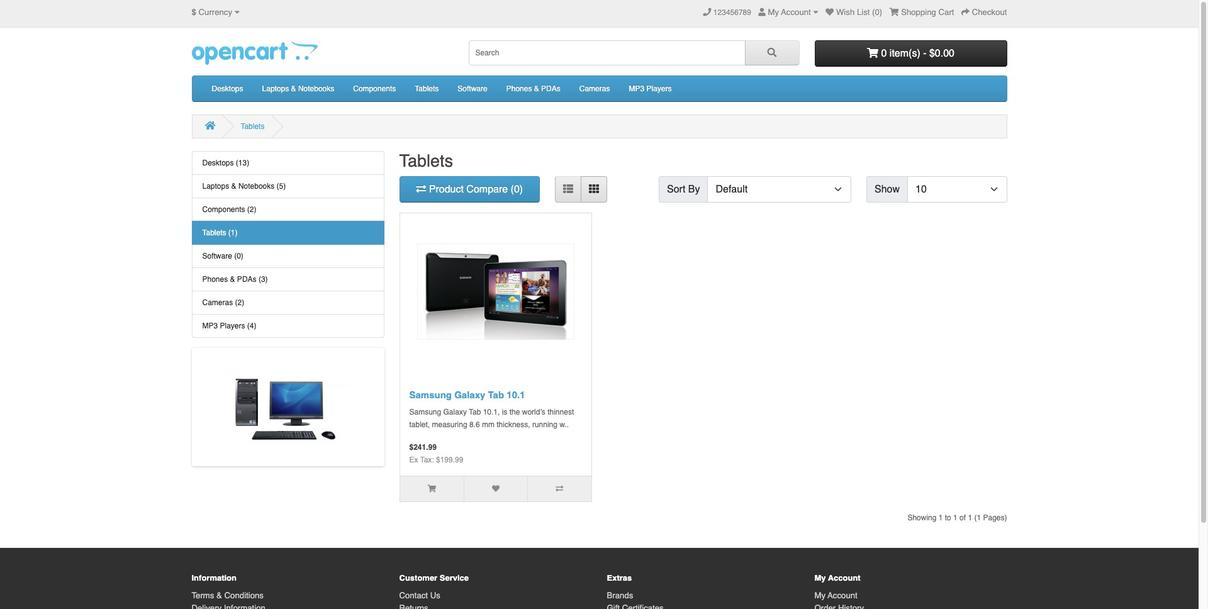 Task type: vqa. For each thing, say whether or not it's contained in the screenshot.
Terms & Conditions's "&"
yes



Task type: describe. For each thing, give the bounding box(es) containing it.
shopping cart link
[[890, 8, 954, 17]]

(3)
[[259, 275, 268, 284]]

& for laptops & notebooks (5)
[[231, 182, 236, 191]]

8.6
[[469, 421, 480, 429]]

1 1 from the left
[[939, 514, 943, 523]]

cameras (2) link
[[192, 291, 384, 315]]

samsung galaxy tab 10.1, is the world's thinnest tablet, measuring 8.6 mm thickness, running w..
[[409, 408, 574, 429]]

$241.99
[[409, 443, 437, 452]]

$ currency
[[192, 8, 232, 17]]

wish list (0)
[[836, 8, 883, 17]]

cart
[[939, 8, 954, 17]]

pages)
[[983, 514, 1007, 523]]

& for phones & pdas (3)
[[230, 275, 235, 284]]

mp3 for mp3 players (4)
[[202, 322, 218, 330]]

heart image
[[826, 8, 834, 16]]

(2) for cameras (2)
[[235, 298, 244, 307]]

product
[[429, 184, 464, 195]]

is
[[502, 408, 508, 417]]

tablets (1)
[[202, 228, 238, 237]]

to
[[945, 514, 951, 523]]

terms & conditions
[[192, 591, 264, 600]]

1 vertical spatial my account
[[815, 573, 861, 583]]

players for mp3 players
[[647, 84, 672, 93]]

desktops for desktops
[[212, 84, 243, 93]]

& for terms & conditions
[[217, 591, 222, 600]]

0 horizontal spatial tablets link
[[241, 122, 265, 131]]

Search text field
[[469, 40, 745, 65]]

laptops & notebooks (5) link
[[192, 175, 384, 198]]

1 vertical spatial my
[[815, 573, 826, 583]]

2 vertical spatial my
[[815, 591, 826, 600]]

sort by
[[667, 184, 700, 195]]

show
[[875, 184, 900, 195]]

(0) for wish list (0)
[[872, 8, 883, 17]]

conditions
[[224, 591, 264, 600]]

samsung galaxy tab 10.1
[[409, 390, 525, 401]]

service
[[440, 573, 469, 583]]

showing 1 to 1 of 1 (1 pages)
[[908, 514, 1007, 523]]

0 vertical spatial my account
[[768, 8, 811, 17]]

customer service
[[399, 573, 469, 583]]

tablet,
[[409, 421, 430, 429]]

contact us link
[[399, 591, 440, 600]]

sort
[[667, 184, 686, 195]]

brands link
[[607, 591, 633, 600]]

10.1,
[[483, 408, 500, 417]]

cameras link
[[570, 76, 620, 101]]

desktops link
[[202, 76, 253, 101]]

desktops (13) link
[[192, 151, 384, 175]]

$199.99
[[436, 456, 463, 465]]

hp banner image
[[225, 351, 351, 464]]

123456789
[[714, 8, 751, 17]]

mp3 players (4) link
[[192, 315, 384, 338]]

2 1 from the left
[[954, 514, 958, 523]]

shopping
[[901, 8, 936, 17]]

0
[[881, 48, 887, 59]]

mm
[[482, 421, 495, 429]]

mp3 players
[[629, 84, 672, 93]]

0 vertical spatial account
[[781, 8, 811, 17]]

-
[[923, 48, 927, 59]]

samsung galaxy tab 10.1 link
[[409, 390, 525, 401]]

laptops for laptops & notebooks (5)
[[202, 182, 229, 191]]

mp3 players (4)
[[202, 322, 256, 330]]

software for software
[[458, 84, 488, 93]]

laptops for laptops & notebooks
[[262, 84, 289, 93]]

tablets up the exchange alt icon at the top left of the page
[[399, 151, 453, 171]]

0 vertical spatial my
[[768, 8, 779, 17]]

tax:
[[420, 456, 434, 465]]

share image
[[962, 8, 970, 16]]

desktops (13)
[[202, 159, 249, 167]]

contact us
[[399, 591, 440, 600]]

thickness,
[[497, 421, 530, 429]]

1 horizontal spatial tablets link
[[406, 76, 448, 101]]

shopping cart
[[901, 8, 954, 17]]

0 item(s) - $0.00
[[879, 48, 955, 59]]

the
[[510, 408, 520, 417]]

wish list (0) link
[[826, 8, 883, 17]]

of
[[960, 514, 966, 523]]

product compare (0)
[[429, 184, 523, 195]]

$0.00
[[930, 48, 955, 59]]

2 vertical spatial my account
[[815, 591, 858, 600]]

ex
[[409, 456, 418, 465]]

laptops & notebooks (5)
[[202, 182, 286, 191]]

2 vertical spatial (0)
[[234, 252, 243, 261]]

software (0)
[[202, 252, 243, 261]]

showing
[[908, 514, 937, 523]]

list
[[857, 8, 870, 17]]

wish
[[836, 8, 855, 17]]

(13)
[[236, 159, 249, 167]]

cameras (2)
[[202, 298, 244, 307]]

components link
[[344, 76, 406, 101]]

exchange alt image
[[416, 184, 426, 194]]

1 vertical spatial account
[[828, 573, 861, 583]]

laptops & notebooks
[[262, 84, 334, 93]]

(4)
[[247, 322, 256, 330]]

software link
[[448, 76, 497, 101]]

0 vertical spatial my account link
[[759, 8, 819, 17]]

(1
[[975, 514, 981, 523]]

caret down image for my account
[[813, 8, 819, 16]]

by
[[688, 184, 700, 195]]

components (2)
[[202, 205, 256, 214]]



Task type: locate. For each thing, give the bounding box(es) containing it.
1 vertical spatial galaxy
[[443, 408, 467, 417]]

mp3
[[629, 84, 645, 93], [202, 322, 218, 330]]

0 vertical spatial phones
[[506, 84, 532, 93]]

pdas for phones & pdas (3)
[[237, 275, 256, 284]]

& left 'cameras' link
[[534, 84, 539, 93]]

terms & conditions link
[[192, 591, 264, 600]]

notebooks
[[298, 84, 334, 93], [238, 182, 275, 191]]

& inside 'link'
[[291, 84, 296, 93]]

1 horizontal spatial notebooks
[[298, 84, 334, 93]]

1 vertical spatial software
[[202, 252, 232, 261]]

phones for phones & pdas
[[506, 84, 532, 93]]

1 samsung from the top
[[409, 390, 452, 401]]

0 vertical spatial desktops
[[212, 84, 243, 93]]

tablets link
[[406, 76, 448, 101], [241, 122, 265, 131]]

0 vertical spatial mp3
[[629, 84, 645, 93]]

1 horizontal spatial software
[[458, 84, 488, 93]]

mp3 right 'cameras' link
[[629, 84, 645, 93]]

0 vertical spatial samsung
[[409, 390, 452, 401]]

1 horizontal spatial (2)
[[247, 205, 256, 214]]

tablets left software link
[[415, 84, 439, 93]]

0 horizontal spatial caret down image
[[235, 8, 240, 16]]

home image
[[205, 121, 215, 130]]

(1)
[[228, 228, 238, 237]]

components for components
[[353, 84, 396, 93]]

1 vertical spatial components
[[202, 205, 245, 214]]

w..
[[560, 421, 569, 429]]

(2) down phones & pdas (3)
[[235, 298, 244, 307]]

1 vertical spatial (0)
[[511, 184, 523, 195]]

cameras down search text box
[[580, 84, 610, 93]]

1 vertical spatial laptops
[[202, 182, 229, 191]]

notebooks left "(5)"
[[238, 182, 275, 191]]

phones
[[506, 84, 532, 93], [202, 275, 228, 284]]

& for laptops & notebooks
[[291, 84, 296, 93]]

mp3 players link
[[620, 76, 681, 101]]

1 horizontal spatial (0)
[[511, 184, 523, 195]]

phones & pdas link
[[497, 76, 570, 101]]

1 right to
[[954, 514, 958, 523]]

notebooks inside laptops & notebooks (5) link
[[238, 182, 275, 191]]

1
[[939, 514, 943, 523], [954, 514, 958, 523], [968, 514, 972, 523]]

0 vertical spatial tablets link
[[406, 76, 448, 101]]

caret down image for currency
[[235, 8, 240, 16]]

world's
[[522, 408, 546, 417]]

0 item(s) - $0.00 button
[[815, 40, 1007, 67]]

1 horizontal spatial players
[[647, 84, 672, 93]]

1 right of
[[968, 514, 972, 523]]

tablets for tablets link to the right
[[415, 84, 439, 93]]

components
[[353, 84, 396, 93], [202, 205, 245, 214]]

laptops & notebooks link
[[253, 76, 344, 101]]

pdas
[[541, 84, 561, 93], [237, 275, 256, 284]]

components for components (2)
[[202, 205, 245, 214]]

brands
[[607, 591, 633, 600]]

desktops
[[212, 84, 243, 93], [202, 159, 234, 167]]

desktops up home image
[[212, 84, 243, 93]]

caret down image
[[235, 8, 240, 16], [813, 8, 819, 16]]

(5)
[[277, 182, 286, 191]]

terms
[[192, 591, 214, 600]]

1 horizontal spatial laptops
[[262, 84, 289, 93]]

0 vertical spatial galaxy
[[455, 390, 485, 401]]

0 horizontal spatial pdas
[[237, 275, 256, 284]]

1 vertical spatial pdas
[[237, 275, 256, 284]]

0 horizontal spatial (2)
[[235, 298, 244, 307]]

add to cart image
[[428, 485, 436, 493]]

phones for phones & pdas (3)
[[202, 275, 228, 284]]

checkout link
[[962, 8, 1007, 17]]

(0) right compare
[[511, 184, 523, 195]]

galaxy for 10.1
[[455, 390, 485, 401]]

1 vertical spatial my account link
[[815, 591, 858, 600]]

tab
[[488, 390, 504, 401], [469, 408, 481, 417]]

1 horizontal spatial tab
[[488, 390, 504, 401]]

phones & pdas
[[506, 84, 561, 93]]

0 horizontal spatial tab
[[469, 408, 481, 417]]

(2) down laptops & notebooks (5)
[[247, 205, 256, 214]]

software
[[458, 84, 488, 93], [202, 252, 232, 261]]

compare
[[467, 184, 508, 195]]

laptops down desktops (13)
[[202, 182, 229, 191]]

laptops down your store image
[[262, 84, 289, 93]]

(0) up phones & pdas (3)
[[234, 252, 243, 261]]

$
[[192, 8, 196, 17]]

1 vertical spatial samsung
[[409, 408, 441, 417]]

1 vertical spatial cameras
[[202, 298, 233, 307]]

caret down image inside my account link
[[813, 8, 819, 16]]

information
[[192, 573, 237, 583]]

1 vertical spatial players
[[220, 322, 245, 330]]

players for mp3 players (4)
[[220, 322, 245, 330]]

tablets left (1)
[[202, 228, 226, 237]]

account
[[781, 8, 811, 17], [828, 573, 861, 583], [828, 591, 858, 600]]

1 vertical spatial mp3
[[202, 322, 218, 330]]

2 horizontal spatial (0)
[[872, 8, 883, 17]]

checkout
[[972, 8, 1007, 17]]

& up cameras (2)
[[230, 275, 235, 284]]

samsung inside the samsung galaxy tab 10.1, is the world's thinnest tablet, measuring 8.6 mm thickness, running w..
[[409, 408, 441, 417]]

1 horizontal spatial pdas
[[541, 84, 561, 93]]

notebooks for laptops & notebooks
[[298, 84, 334, 93]]

search image
[[768, 48, 777, 57]]

grid image
[[589, 184, 599, 194]]

phones & pdas (3)
[[202, 275, 268, 284]]

contact
[[399, 591, 428, 600]]

pdas for phones & pdas
[[541, 84, 561, 93]]

samsung for samsung galaxy tab 10.1
[[409, 390, 452, 401]]

samsung for samsung galaxy tab 10.1, is the world's thinnest tablet, measuring 8.6 mm thickness, running w..
[[409, 408, 441, 417]]

1 horizontal spatial cameras
[[580, 84, 610, 93]]

tablets (1) link
[[192, 221, 384, 245]]

0 horizontal spatial players
[[220, 322, 245, 330]]

desktops for desktops (13)
[[202, 159, 234, 167]]

customer
[[399, 573, 438, 583]]

0 horizontal spatial laptops
[[202, 182, 229, 191]]

(0) for product compare (0)
[[511, 184, 523, 195]]

caret down image left heart icon
[[813, 8, 819, 16]]

(2) inside cameras (2) link
[[235, 298, 244, 307]]

mp3 down cameras (2)
[[202, 322, 218, 330]]

& right terms
[[217, 591, 222, 600]]

my
[[768, 8, 779, 17], [815, 573, 826, 583], [815, 591, 826, 600]]

software (0) link
[[192, 245, 384, 268]]

tablets up (13)
[[241, 122, 265, 131]]

samsung
[[409, 390, 452, 401], [409, 408, 441, 417]]

tablets for tablets (1)
[[202, 228, 226, 237]]

(2) inside components (2) link
[[247, 205, 256, 214]]

phones right software link
[[506, 84, 532, 93]]

galaxy inside the samsung galaxy tab 10.1, is the world's thinnest tablet, measuring 8.6 mm thickness, running w..
[[443, 408, 467, 417]]

0 horizontal spatial phones
[[202, 275, 228, 284]]

tablets for tablets link to the left
[[241, 122, 265, 131]]

0 vertical spatial software
[[458, 84, 488, 93]]

compare this product image
[[556, 485, 563, 493]]

caret down image right currency
[[235, 8, 240, 16]]

0 horizontal spatial cameras
[[202, 298, 233, 307]]

user image
[[759, 8, 766, 16]]

extras
[[607, 573, 632, 583]]

notebooks left components link in the left top of the page
[[298, 84, 334, 93]]

0 horizontal spatial 1
[[939, 514, 943, 523]]

(0) right the list
[[872, 8, 883, 17]]

&
[[291, 84, 296, 93], [534, 84, 539, 93], [231, 182, 236, 191], [230, 275, 235, 284], [217, 591, 222, 600]]

galaxy up measuring
[[443, 408, 467, 417]]

1 horizontal spatial caret down image
[[813, 8, 819, 16]]

desktops left (13)
[[202, 159, 234, 167]]

0 horizontal spatial mp3
[[202, 322, 218, 330]]

1 caret down image from the left
[[235, 8, 240, 16]]

0 horizontal spatial (0)
[[234, 252, 243, 261]]

0 vertical spatial components
[[353, 84, 396, 93]]

0 horizontal spatial notebooks
[[238, 182, 275, 191]]

& for phones & pdas
[[534, 84, 539, 93]]

1 vertical spatial tablets link
[[241, 122, 265, 131]]

pdas left 'cameras' link
[[541, 84, 561, 93]]

mp3 inside mp3 players (4) link
[[202, 322, 218, 330]]

your store image
[[192, 40, 318, 65]]

0 vertical spatial pdas
[[541, 84, 561, 93]]

item(s)
[[890, 48, 921, 59]]

& up components (2)
[[231, 182, 236, 191]]

software down tablets (1)
[[202, 252, 232, 261]]

measuring
[[432, 421, 467, 429]]

phones & pdas (3) link
[[192, 268, 384, 291]]

components (2) link
[[192, 198, 384, 222]]

0 vertical spatial notebooks
[[298, 84, 334, 93]]

3 1 from the left
[[968, 514, 972, 523]]

2 caret down image from the left
[[813, 8, 819, 16]]

mp3 inside mp3 players link
[[629, 84, 645, 93]]

1 horizontal spatial 1
[[954, 514, 958, 523]]

1 vertical spatial phones
[[202, 275, 228, 284]]

software left phones & pdas link
[[458, 84, 488, 93]]

(2) for components (2)
[[247, 205, 256, 214]]

cameras for cameras (2)
[[202, 298, 233, 307]]

thinnest
[[548, 408, 574, 417]]

galaxy for 10.1,
[[443, 408, 467, 417]]

add to wish list image
[[492, 485, 500, 493]]

samsung galaxy tab 10.1 image
[[417, 214, 574, 371]]

galaxy
[[455, 390, 485, 401], [443, 408, 467, 417]]

0 horizontal spatial components
[[202, 205, 245, 214]]

tab up 10.1,
[[488, 390, 504, 401]]

0 vertical spatial cameras
[[580, 84, 610, 93]]

pdas left the (3) on the top
[[237, 275, 256, 284]]

tab up 8.6
[[469, 408, 481, 417]]

players
[[647, 84, 672, 93], [220, 322, 245, 330]]

notebooks inside laptops & notebooks 'link'
[[298, 84, 334, 93]]

mp3 for mp3 players
[[629, 84, 645, 93]]

tab for 10.1,
[[469, 408, 481, 417]]

cameras
[[580, 84, 610, 93], [202, 298, 233, 307]]

2 horizontal spatial 1
[[968, 514, 972, 523]]

0 vertical spatial players
[[647, 84, 672, 93]]

1 vertical spatial notebooks
[[238, 182, 275, 191]]

1 horizontal spatial components
[[353, 84, 396, 93]]

laptops
[[262, 84, 289, 93], [202, 182, 229, 191]]

1 vertical spatial desktops
[[202, 159, 234, 167]]

0 vertical spatial (0)
[[872, 8, 883, 17]]

1 vertical spatial tab
[[469, 408, 481, 417]]

us
[[430, 591, 440, 600]]

software for software (0)
[[202, 252, 232, 261]]

product compare (0) link
[[399, 176, 540, 203]]

& down your store image
[[291, 84, 296, 93]]

list image
[[563, 184, 573, 194]]

tab for 10.1
[[488, 390, 504, 401]]

shopping cart image
[[890, 8, 899, 16]]

notebooks for laptops & notebooks (5)
[[238, 182, 275, 191]]

1 horizontal spatial mp3
[[629, 84, 645, 93]]

galaxy up 10.1,
[[455, 390, 485, 401]]

0 vertical spatial laptops
[[262, 84, 289, 93]]

shopping cart image
[[867, 48, 879, 58]]

phones down software (0)
[[202, 275, 228, 284]]

tab inside the samsung galaxy tab 10.1, is the world's thinnest tablet, measuring 8.6 mm thickness, running w..
[[469, 408, 481, 417]]

0 vertical spatial (2)
[[247, 205, 256, 214]]

laptops inside 'link'
[[262, 84, 289, 93]]

10.1
[[507, 390, 525, 401]]

phone image
[[703, 8, 712, 16]]

0 vertical spatial tab
[[488, 390, 504, 401]]

0 horizontal spatial software
[[202, 252, 232, 261]]

2 samsung from the top
[[409, 408, 441, 417]]

cameras up mp3 players (4)
[[202, 298, 233, 307]]

1 vertical spatial (2)
[[235, 298, 244, 307]]

running
[[532, 421, 558, 429]]

currency
[[199, 8, 232, 17]]

2 vertical spatial account
[[828, 591, 858, 600]]

1 left to
[[939, 514, 943, 523]]

(2)
[[247, 205, 256, 214], [235, 298, 244, 307]]

$241.99 ex tax: $199.99
[[409, 443, 463, 465]]

cameras for cameras
[[580, 84, 610, 93]]

(0)
[[872, 8, 883, 17], [511, 184, 523, 195], [234, 252, 243, 261]]

1 horizontal spatial phones
[[506, 84, 532, 93]]



